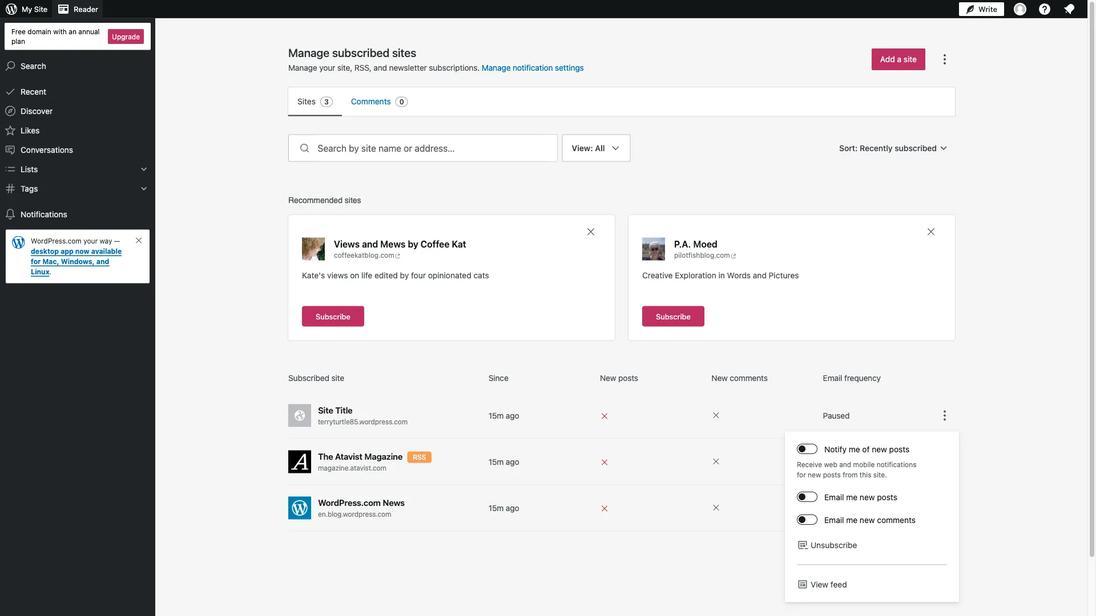 Task type: vqa. For each thing, say whether or not it's contained in the screenshot.
Logos for Facebook, Twitter, LinkedIn, and Tumblr on the left top of page
no



Task type: locate. For each thing, give the bounding box(es) containing it.
0 vertical spatial your
[[319, 63, 335, 73]]

new
[[872, 445, 887, 454], [808, 471, 821, 479], [860, 493, 875, 502], [860, 516, 875, 525]]

1 keyboard_arrow_down image from the top
[[138, 164, 150, 175]]

0 vertical spatial paused
[[823, 411, 850, 421]]

email frequency
[[823, 373, 881, 383]]

0 vertical spatial paused cell
[[823, 410, 930, 422]]

subscribe down "creative"
[[656, 312, 691, 321]]

0 vertical spatial keyboard_arrow_down image
[[138, 164, 150, 175]]

notifications link
[[0, 205, 155, 224]]

1 horizontal spatial dismiss this recommendation image
[[926, 226, 937, 238]]

add a site button
[[872, 49, 926, 70]]

feed
[[831, 580, 847, 590]]

more information image up more information icon
[[712, 457, 721, 467]]

0 horizontal spatial wordpress.com
[[31, 237, 82, 245]]

your inside manage subscribed sites manage your site, rss, and newsletter subscriptions. manage notification settings
[[319, 63, 335, 73]]

table
[[288, 373, 955, 532]]

subscribe button down "creative"
[[642, 306, 705, 327]]

site
[[34, 5, 47, 13], [318, 406, 333, 416]]

pictures
[[769, 271, 799, 280]]

2 vertical spatial 15m ago
[[489, 504, 519, 513]]

15m inside wordpress.com news row
[[489, 504, 504, 513]]

1 15m ago from the top
[[489, 411, 519, 421]]

the atavist magazine image
[[288, 451, 311, 474]]

upgrade
[[112, 32, 140, 40]]

2 cell from the top
[[600, 456, 707, 469]]

0 vertical spatial ago
[[506, 411, 519, 421]]

1 horizontal spatial comments
[[877, 516, 916, 525]]

email frequency column header
[[823, 373, 930, 384]]

paused inside wordpress.com news row
[[823, 504, 850, 513]]

paused up notify
[[823, 411, 850, 421]]

1 paused cell from the top
[[823, 410, 930, 422]]

menu containing sites
[[288, 87, 955, 116]]

email
[[823, 373, 842, 383], [825, 493, 844, 502], [825, 516, 844, 525]]

sites
[[297, 97, 316, 106]]

paused inside "site title" row
[[823, 411, 850, 421]]

mews
[[380, 239, 406, 250]]

keyboard_arrow_down image inside tags link
[[138, 183, 150, 194]]

subscribe button
[[302, 306, 364, 327], [642, 306, 705, 327]]

view:
[[572, 143, 593, 153]]

views
[[334, 239, 360, 250]]

3 paused cell from the top
[[823, 503, 930, 514]]

1 horizontal spatial new
[[712, 373, 728, 383]]

wordpress.com news cell
[[288, 497, 484, 520]]

site.
[[874, 471, 887, 479]]

conversations link
[[0, 140, 155, 160]]

row containing subscribed site
[[288, 373, 955, 393]]

0 horizontal spatial subscribe
[[316, 312, 351, 321]]

write link
[[959, 0, 1004, 18]]

comments
[[351, 97, 391, 106]]

and
[[374, 63, 387, 73], [362, 239, 378, 250], [96, 258, 109, 266], [753, 271, 767, 280], [840, 461, 851, 469]]

lists link
[[0, 160, 155, 179]]

paused cell up email me new comments
[[823, 503, 930, 514]]

1 vertical spatial wordpress.com
[[318, 498, 381, 508]]

more information image inside the atavist magazine 'row'
[[712, 457, 721, 467]]

subscribed site column header
[[288, 373, 484, 384]]

atavist
[[335, 452, 363, 462]]

view: all button
[[562, 134, 631, 253]]

subscribe down views
[[316, 312, 351, 321]]

dismiss image
[[134, 236, 143, 245]]

by left the four
[[400, 271, 409, 280]]

ago for title
[[506, 411, 519, 421]]

subscribe
[[316, 312, 351, 321], [656, 312, 691, 321]]

your up the now
[[83, 237, 98, 245]]

site
[[904, 55, 917, 64], [331, 373, 344, 383]]

1 ago from the top
[[506, 411, 519, 421]]

paused cell
[[823, 410, 930, 422], [823, 457, 930, 468], [823, 503, 930, 514]]

ago inside "site title" row
[[506, 411, 519, 421]]

by up coffeekatblog.com link
[[408, 239, 418, 250]]

comments
[[730, 373, 768, 383], [877, 516, 916, 525]]

1 vertical spatial paused
[[823, 457, 850, 467]]

site left title
[[318, 406, 333, 416]]

views and mews by coffee  kat link
[[334, 238, 466, 250]]

paused cell for news
[[823, 503, 930, 514]]

2 vertical spatial 15m
[[489, 504, 504, 513]]

1 horizontal spatial site
[[904, 55, 917, 64]]

2 vertical spatial cell
[[600, 502, 707, 515]]

ago inside the atavist magazine 'row'
[[506, 457, 519, 467]]

—
[[114, 237, 120, 245]]

reader link
[[52, 0, 103, 18]]

3 15m ago from the top
[[489, 504, 519, 513]]

2 paused cell from the top
[[823, 457, 930, 468]]

search
[[21, 61, 46, 71]]

ago
[[506, 411, 519, 421], [506, 457, 519, 467], [506, 504, 519, 513]]

me for comments
[[846, 516, 858, 525]]

1 vertical spatial keyboard_arrow_down image
[[138, 183, 150, 194]]

0 horizontal spatial site
[[331, 373, 344, 383]]

3 paused from the top
[[823, 504, 850, 513]]

me
[[849, 445, 860, 454], [846, 493, 858, 502], [846, 516, 858, 525]]

manage your notifications image
[[1063, 2, 1076, 16]]

my profile image
[[1014, 3, 1027, 15]]

receive web and mobile notifications for new posts from this site.
[[797, 461, 917, 479]]

your left site, at the left of page
[[319, 63, 335, 73]]

linux
[[31, 268, 49, 276]]

keyboard_arrow_down image inside lists link
[[138, 164, 150, 175]]

15m ago for news
[[489, 504, 519, 513]]

email for email me new comments
[[825, 516, 844, 525]]

site title row
[[288, 393, 955, 439]]

table inside manage subscribed sites main content
[[288, 373, 955, 532]]

0 horizontal spatial subscribe button
[[302, 306, 364, 327]]

1 horizontal spatial your
[[319, 63, 335, 73]]

dismiss this recommendation image for views and mews by coffee  kat
[[585, 226, 597, 238]]

15m ago for title
[[489, 411, 519, 421]]

0 vertical spatial site
[[904, 55, 917, 64]]

1 horizontal spatial site
[[318, 406, 333, 416]]

0 vertical spatial me
[[849, 445, 860, 454]]

2 vertical spatial ago
[[506, 504, 519, 513]]

0 horizontal spatial new
[[600, 373, 616, 383]]

15m ago inside "site title" row
[[489, 411, 519, 421]]

1 vertical spatial site
[[331, 373, 344, 383]]

1 horizontal spatial subscribe
[[656, 312, 691, 321]]

1 vertical spatial more information image
[[712, 457, 721, 467]]

and up the from
[[840, 461, 851, 469]]

2 15m from the top
[[489, 457, 504, 467]]

dismiss this recommendation image
[[585, 226, 597, 238], [926, 226, 937, 238]]

recent
[[21, 87, 46, 96]]

1 horizontal spatial wordpress.com
[[318, 498, 381, 508]]

wordpress.com inside wordpress.com your way — desktop app now available for mac, windows, and linux
[[31, 237, 82, 245]]

cell for news
[[600, 502, 707, 515]]

1 vertical spatial 15m
[[489, 457, 504, 467]]

1 vertical spatial paused cell
[[823, 457, 930, 468]]

app
[[61, 248, 74, 256]]

0 vertical spatial more information image
[[712, 411, 721, 420]]

row
[[288, 373, 955, 393]]

rss,
[[354, 63, 372, 73]]

2 subscribe button from the left
[[642, 306, 705, 327]]

site right a
[[904, 55, 917, 64]]

terryturtle85.wordpress.com
[[318, 418, 408, 426]]

3 15m from the top
[[489, 504, 504, 513]]

wordpress.com up en.blog.wordpress.com
[[318, 498, 381, 508]]

domain
[[28, 27, 51, 35]]

my site link
[[0, 0, 52, 18]]

new inside receive web and mobile notifications for new posts from this site.
[[808, 471, 821, 479]]

annual
[[78, 27, 100, 35]]

1 vertical spatial your
[[83, 237, 98, 245]]

paused cell inside "site title" row
[[823, 410, 930, 422]]

comments inside 'column header'
[[730, 373, 768, 383]]

ago inside wordpress.com news row
[[506, 504, 519, 513]]

0 vertical spatial 15m ago
[[489, 411, 519, 421]]

en.blog.wordpress.com
[[318, 511, 391, 519]]

more information image down new comments
[[712, 411, 721, 420]]

paused down email me new posts
[[823, 504, 850, 513]]

0 horizontal spatial for
[[31, 258, 41, 266]]

menu
[[288, 87, 955, 116]]

1 new from the left
[[600, 373, 616, 383]]

15m ago
[[489, 411, 519, 421], [489, 457, 519, 467], [489, 504, 519, 513]]

1 15m from the top
[[489, 411, 504, 421]]

2 paused from the top
[[823, 457, 850, 467]]

1 horizontal spatial subscribe button
[[642, 306, 705, 327]]

2 more information image from the top
[[712, 457, 721, 467]]

posts
[[618, 373, 638, 383], [889, 445, 910, 454], [823, 471, 841, 479], [877, 493, 898, 502]]

0 vertical spatial cell
[[600, 410, 707, 422]]

2 vertical spatial paused cell
[[823, 503, 930, 514]]

and down the available
[[96, 258, 109, 266]]

15m for title
[[489, 411, 504, 421]]

2 ago from the top
[[506, 457, 519, 467]]

new inside column header
[[600, 373, 616, 383]]

3 ago from the top
[[506, 504, 519, 513]]

keyboard_arrow_down image for lists
[[138, 164, 150, 175]]

0 vertical spatial by
[[408, 239, 418, 250]]

new down the receive
[[808, 471, 821, 479]]

posts down web
[[823, 471, 841, 479]]

0 horizontal spatial dismiss this recommendation image
[[585, 226, 597, 238]]

four
[[411, 271, 426, 280]]

None search field
[[288, 134, 558, 162]]

0 horizontal spatial your
[[83, 237, 98, 245]]

posts down site. at the right of the page
[[877, 493, 898, 502]]

new for new posts
[[600, 373, 616, 383]]

keyboard_arrow_down image for tags
[[138, 183, 150, 194]]

wordpress.com
[[31, 237, 82, 245], [318, 498, 381, 508]]

since column header
[[489, 373, 596, 384]]

table containing site title
[[288, 373, 955, 532]]

paused for title
[[823, 411, 850, 421]]

paused cell up notify me of new posts
[[823, 410, 930, 422]]

2 subscribe from the left
[[656, 312, 691, 321]]

me down email me new posts
[[846, 516, 858, 525]]

since
[[489, 373, 509, 383]]

email inside column header
[[823, 373, 842, 383]]

more information image
[[712, 504, 721, 513]]

2 vertical spatial paused
[[823, 504, 850, 513]]

from
[[843, 471, 858, 479]]

0 vertical spatial wordpress.com
[[31, 237, 82, 245]]

plan
[[11, 37, 25, 45]]

for down the receive
[[797, 471, 806, 479]]

menu inside manage subscribed sites main content
[[288, 87, 955, 116]]

new right of
[[872, 445, 887, 454]]

me left of
[[849, 445, 860, 454]]

none search field inside manage subscribed sites main content
[[288, 134, 558, 162]]

paused inside the atavist magazine 'row'
[[823, 457, 850, 467]]

discover link
[[0, 101, 155, 121]]

1 subscribe button from the left
[[302, 306, 364, 327]]

1 vertical spatial ago
[[506, 457, 519, 467]]

1 paused from the top
[[823, 411, 850, 421]]

subscribed site
[[288, 373, 344, 383]]

subscribed
[[895, 143, 937, 153]]

email up unsubscribe on the bottom of the page
[[825, 516, 844, 525]]

15m ago inside wordpress.com news row
[[489, 504, 519, 513]]

wordpress.com up app
[[31, 237, 82, 245]]

0 vertical spatial for
[[31, 258, 41, 266]]

0 vertical spatial 15m
[[489, 411, 504, 421]]

the
[[318, 452, 333, 462]]

1 dismiss this recommendation image from the left
[[585, 226, 597, 238]]

sites
[[345, 196, 361, 205]]

and down subscribed sites
[[374, 63, 387, 73]]

lists
[[21, 165, 38, 174]]

paused cell inside the atavist magazine 'row'
[[823, 457, 930, 468]]

paused cell inside wordpress.com news row
[[823, 503, 930, 514]]

notifications
[[877, 461, 917, 469]]

and inside receive web and mobile notifications for new posts from this site.
[[840, 461, 851, 469]]

for up linux
[[31, 258, 41, 266]]

new
[[600, 373, 616, 383], [712, 373, 728, 383]]

1 vertical spatial 15m ago
[[489, 457, 519, 467]]

more actions image
[[938, 409, 952, 423]]

2 new from the left
[[712, 373, 728, 383]]

new inside 'column header'
[[712, 373, 728, 383]]

1 subscribe from the left
[[316, 312, 351, 321]]

for inside receive web and mobile notifications for new posts from this site.
[[797, 471, 806, 479]]

recommended sites
[[288, 196, 361, 205]]

new comments column header
[[712, 373, 819, 384]]

paused cell up site. at the right of the page
[[823, 457, 930, 468]]

0 vertical spatial site
[[34, 5, 47, 13]]

1 vertical spatial site
[[318, 406, 333, 416]]

cell down new posts column header
[[600, 410, 707, 422]]

available
[[91, 248, 122, 256]]

unsubscribe
[[811, 541, 857, 550]]

1 vertical spatial cell
[[600, 456, 707, 469]]

email for email frequency
[[823, 373, 842, 383]]

1 cell from the top
[[600, 410, 707, 422]]

2 vertical spatial me
[[846, 516, 858, 525]]

view feed link
[[797, 579, 947, 591]]

cats
[[474, 271, 489, 280]]

2 dismiss this recommendation image from the left
[[926, 226, 937, 238]]

1 vertical spatial comments
[[877, 516, 916, 525]]

site title link
[[318, 405, 484, 417]]

subscribe button down views
[[302, 306, 364, 327]]

me for new
[[849, 445, 860, 454]]

posts inside new posts column header
[[618, 373, 638, 383]]

0 horizontal spatial comments
[[730, 373, 768, 383]]

paused down notify
[[823, 457, 850, 467]]

notify
[[825, 445, 847, 454]]

1 more information image from the top
[[712, 411, 721, 420]]

keyboard_arrow_down image
[[138, 164, 150, 175], [138, 183, 150, 194]]

email down the from
[[825, 493, 844, 502]]

tags
[[21, 184, 38, 193]]

site right subscribed
[[331, 373, 344, 383]]

time image
[[1091, 44, 1096, 54]]

2 vertical spatial email
[[825, 516, 844, 525]]

1 horizontal spatial for
[[797, 471, 806, 479]]

0 vertical spatial comments
[[730, 373, 768, 383]]

15m
[[489, 411, 504, 421], [489, 457, 504, 467], [489, 504, 504, 513]]

recently
[[860, 143, 893, 153]]

1 vertical spatial email
[[825, 493, 844, 502]]

0 vertical spatial email
[[823, 373, 842, 383]]

write
[[979, 5, 998, 13]]

and inside wordpress.com your way — desktop app now available for mac, windows, and linux
[[96, 258, 109, 266]]

1 vertical spatial for
[[797, 471, 806, 479]]

posts up "site title" row
[[618, 373, 638, 383]]

2 15m ago from the top
[[489, 457, 519, 467]]

15m inside "site title" row
[[489, 411, 504, 421]]

3 cell from the top
[[600, 502, 707, 515]]

for
[[31, 258, 41, 266], [797, 471, 806, 479]]

pilotfishblog.com
[[674, 252, 730, 260]]

2 keyboard_arrow_down image from the top
[[138, 183, 150, 194]]

site right the my
[[34, 5, 47, 13]]

newsletter
[[389, 63, 427, 73]]

magazine.atavist.com link
[[318, 463, 484, 474]]

paused for news
[[823, 504, 850, 513]]

me down the from
[[846, 493, 858, 502]]

more information image
[[712, 411, 721, 420], [712, 457, 721, 467]]

cell down "site title" row
[[600, 456, 707, 469]]

cell down the atavist magazine 'row'
[[600, 502, 707, 515]]

wordpress.com inside wordpress.com news en.blog.wordpress.com
[[318, 498, 381, 508]]

cell
[[600, 410, 707, 422], [600, 456, 707, 469], [600, 502, 707, 515]]

1 vertical spatial me
[[846, 493, 858, 502]]

email left the "frequency"
[[823, 373, 842, 383]]



Task type: describe. For each thing, give the bounding box(es) containing it.
more information image for site title
[[712, 411, 721, 420]]

manage subscribed sites manage your site, rss, and newsletter subscriptions. manage notification settings
[[288, 46, 584, 73]]

15m for news
[[489, 504, 504, 513]]

discover
[[21, 106, 53, 116]]

view feed
[[811, 580, 847, 590]]

wordpress.com for news
[[318, 498, 381, 508]]

help image
[[1038, 2, 1052, 16]]

magazine
[[365, 452, 403, 462]]

subscribe for views and mews by coffee  kat
[[316, 312, 351, 321]]

3
[[324, 98, 329, 106]]

email me new comments
[[825, 516, 916, 525]]

notifications
[[21, 210, 67, 219]]

site,
[[337, 63, 352, 73]]

wordpress.com for your
[[31, 237, 82, 245]]

15m ago inside the atavist magazine 'row'
[[489, 457, 519, 467]]

free
[[11, 27, 26, 35]]

the atavist magazine cell
[[288, 451, 484, 474]]

this
[[860, 471, 872, 479]]

receive
[[797, 461, 822, 469]]

site title cell
[[288, 405, 484, 427]]

likes
[[21, 126, 40, 135]]

of
[[862, 445, 870, 454]]

your inside wordpress.com your way — desktop app now available for mac, windows, and linux
[[83, 237, 98, 245]]

words
[[727, 271, 751, 280]]

view: all
[[572, 143, 605, 153]]

email me new posts
[[825, 493, 898, 502]]

all
[[595, 143, 605, 153]]

manage subscribed sites main content
[[270, 45, 974, 617]]

windows,
[[61, 258, 95, 266]]

for inside wordpress.com your way — desktop app now available for mac, windows, and linux
[[31, 258, 41, 266]]

subscribe button for p.a.
[[642, 306, 705, 327]]

in
[[719, 271, 725, 280]]

wordpress.com news link
[[318, 497, 484, 510]]

desktop
[[31, 248, 59, 256]]

15m inside the atavist magazine 'row'
[[489, 457, 504, 467]]

unsubscribe button
[[797, 540, 947, 551]]

search link
[[0, 56, 155, 76]]

new comments
[[712, 373, 768, 383]]

p.a. moed
[[674, 239, 718, 250]]

recent link
[[0, 82, 155, 101]]

subscribe button for views
[[302, 306, 364, 327]]

posts up notifications
[[889, 445, 910, 454]]

edited
[[375, 271, 398, 280]]

p.a. moed link
[[674, 238, 718, 250]]

subscribed sites
[[332, 46, 416, 59]]

email for email me new posts
[[825, 493, 844, 502]]

web
[[824, 461, 838, 469]]

terryturtle85.wordpress.com link
[[318, 417, 484, 427]]

add a site
[[880, 55, 917, 64]]

new for new comments
[[712, 373, 728, 383]]

posts inside receive web and mobile notifications for new posts from this site.
[[823, 471, 841, 479]]

wordpress.com your way — desktop app now available for mac, windows, and linux
[[31, 237, 122, 276]]

paused cell for title
[[823, 410, 930, 422]]

opinionated
[[428, 271, 472, 280]]

kate's
[[302, 271, 325, 280]]

ago for news
[[506, 504, 519, 513]]

site title terryturtle85.wordpress.com
[[318, 406, 408, 426]]

coffeekatblog.com link
[[334, 250, 487, 261]]

dismiss this recommendation image for p.a. moed
[[926, 226, 937, 238]]

title
[[335, 406, 353, 416]]

conversations
[[21, 145, 73, 155]]

way
[[100, 237, 112, 245]]

a
[[897, 55, 902, 64]]

new down email me new posts
[[860, 516, 875, 525]]

subscribe for p.a. moed
[[656, 312, 691, 321]]

my site
[[22, 5, 47, 13]]

coffee
[[421, 239, 450, 250]]

news
[[383, 498, 405, 508]]

sort:
[[839, 143, 858, 153]]

pilotfishblog.com link
[[674, 250, 738, 261]]

the atavist magazine
[[318, 452, 403, 462]]

creative
[[642, 271, 673, 280]]

wordpress.com news row
[[288, 486, 955, 532]]

mobile
[[853, 461, 875, 469]]

me for posts
[[846, 493, 858, 502]]

my
[[22, 5, 32, 13]]

an
[[69, 27, 76, 35]]

site inside "button"
[[904, 55, 917, 64]]

rss
[[413, 454, 426, 462]]

new posts
[[600, 373, 638, 383]]

recommended
[[288, 196, 343, 205]]

wordpress.com news en.blog.wordpress.com
[[318, 498, 405, 519]]

1 vertical spatial by
[[400, 271, 409, 280]]

cell for title
[[600, 410, 707, 422]]

new down the this
[[860, 493, 875, 502]]

new posts column header
[[600, 373, 707, 384]]

views and mews by coffee  kat
[[334, 239, 466, 250]]

view
[[811, 580, 829, 590]]

free domain with an annual plan
[[11, 27, 100, 45]]

and right words
[[753, 271, 767, 280]]

coffeekatblog.com
[[334, 252, 394, 260]]

and up coffeekatblog.com
[[362, 239, 378, 250]]

tags link
[[0, 179, 155, 198]]

en.blog.wordpress.com link
[[318, 510, 484, 520]]

0
[[400, 98, 404, 106]]

the atavist magazine row
[[288, 439, 955, 486]]

sort: recently subscribed button
[[835, 138, 955, 158]]

magazine.atavist.com
[[318, 465, 386, 473]]

notify me of new posts
[[825, 445, 910, 454]]

notification settings
[[513, 63, 584, 73]]

site inside site title terryturtle85.wordpress.com
[[318, 406, 333, 416]]

Search search field
[[318, 135, 557, 161]]

more information image for the atavist magazine
[[712, 457, 721, 467]]

sort: recently subscribed
[[839, 143, 937, 153]]

likes link
[[0, 121, 155, 140]]

0 horizontal spatial site
[[34, 5, 47, 13]]

wordpress.com news image
[[288, 497, 311, 520]]

more image
[[938, 53, 952, 66]]

now
[[75, 248, 89, 256]]

site inside "column header"
[[331, 373, 344, 383]]

add
[[880, 55, 895, 64]]

and inside manage subscribed sites manage your site, rss, and newsletter subscriptions. manage notification settings
[[374, 63, 387, 73]]

subscribed
[[288, 373, 329, 383]]

kate's views on life edited by four opinionated cats
[[302, 271, 489, 280]]



